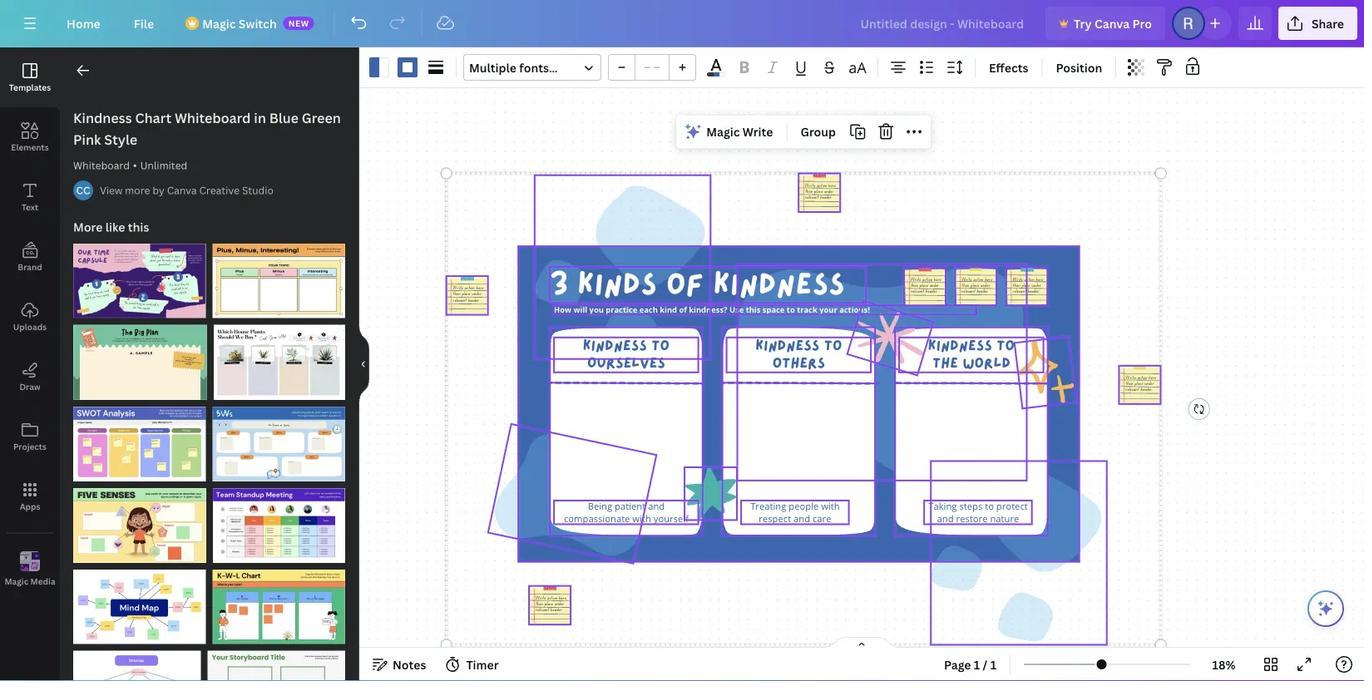 Task type: locate. For each thing, give the bounding box(es) containing it.
group
[[608, 54, 696, 81]]

timer button
[[440, 651, 505, 678]]

1 vertical spatial magic
[[706, 124, 740, 140]]

and
[[648, 500, 665, 512], [793, 513, 810, 525], [937, 513, 954, 525]]

show pages image
[[822, 636, 902, 650]]

of right kind
[[679, 305, 687, 315]]

magic write
[[706, 124, 773, 140]]

to inside kindness to ourselves
[[651, 339, 670, 354]]

the big plan: research and sampling techniques education whiteboard in green cream yellow nostalgic handdrawn style image
[[73, 325, 207, 400]]

restore
[[956, 513, 988, 525]]

and inside taking steps to protect and restore nature
[[937, 513, 954, 525]]

1 horizontal spatial and
[[793, 513, 810, 525]]

1 1 from the left
[[974, 657, 980, 672]]

and for restore
[[937, 513, 954, 525]]

steps
[[959, 500, 982, 512]]

1 vertical spatial canva
[[167, 183, 197, 197]]

with inside being patient and compassionate with yourself
[[632, 513, 651, 525]]

this right like
[[128, 219, 149, 235]]

projects button
[[0, 407, 60, 467]]

whiteboard left the in at the left top
[[175, 109, 251, 127]]

and inside treating people with respect and care
[[793, 513, 810, 525]]

write
[[743, 124, 773, 140], [805, 183, 815, 189], [962, 277, 972, 283], [1013, 277, 1023, 283], [911, 277, 921, 283], [453, 286, 463, 292], [1126, 375, 1136, 381], [536, 595, 546, 602]]

voting board whiteboard in papercraft style group
[[214, 315, 345, 400]]

pro
[[1132, 15, 1152, 31]]

2 horizontal spatial and
[[937, 513, 954, 525]]

action
[[817, 183, 827, 189], [973, 277, 983, 283], [1024, 277, 1034, 283], [922, 277, 932, 283], [465, 286, 475, 292], [1137, 375, 1147, 381], [547, 595, 557, 602]]

voting board whiteboard in papercraft style image
[[214, 325, 345, 400]]

protect
[[996, 500, 1028, 512]]

share button
[[1278, 7, 1357, 40]]

kindness
[[713, 269, 845, 301]]

5 ws education whiteboard in blue orange beige hand drawn style group
[[213, 397, 345, 481]]

write action here then place under relevant header.
[[805, 183, 836, 201], [962, 277, 992, 294], [1013, 277, 1043, 294], [911, 277, 941, 295], [453, 286, 484, 303], [1126, 375, 1156, 393], [536, 595, 566, 613]]

of
[[666, 269, 704, 301], [679, 305, 687, 315]]

with inside treating people with respect and care
[[821, 500, 840, 512]]

magic for magic write
[[706, 124, 740, 140]]

canva right by
[[167, 183, 197, 197]]

space
[[763, 305, 785, 315]]

classroom time capsule whiteboard in violet pastel pink mint green style group
[[73, 234, 206, 318]]

#2e67b1 image
[[398, 57, 418, 77], [398, 57, 418, 77]]

mind map brainstorm whiteboard in colorful style group
[[73, 560, 206, 644]]

1 horizontal spatial canva
[[1094, 15, 1130, 31]]

0 horizontal spatial and
[[648, 500, 665, 512]]

kindness
[[73, 109, 132, 127], [583, 339, 647, 354], [755, 339, 820, 354], [928, 339, 992, 354]]

and down taking
[[937, 513, 954, 525]]

multiple fonts…
[[469, 59, 558, 75]]

kindness inside kindness to others
[[755, 339, 820, 354]]

header.
[[820, 195, 832, 201], [977, 288, 989, 294], [1028, 288, 1040, 294], [926, 288, 938, 295], [468, 297, 480, 303], [1141, 387, 1153, 393], [551, 607, 563, 613]]

magic
[[202, 15, 236, 31], [706, 124, 740, 140], [5, 576, 28, 587]]

more like this
[[73, 219, 149, 235]]

view more by canva creative studio button
[[100, 182, 274, 199]]

kindness up others
[[755, 339, 820, 354]]

track
[[797, 305, 817, 315]]

and inside being patient and compassionate with yourself
[[648, 500, 665, 512]]

nature
[[990, 513, 1019, 525]]

position
[[1056, 59, 1102, 75]]

magic for magic switch
[[202, 15, 236, 31]]

kindness up the ourselves
[[583, 339, 647, 354]]

studio
[[242, 183, 274, 197]]

will
[[573, 305, 587, 315]]

1 horizontal spatial magic
[[202, 15, 236, 31]]

0 horizontal spatial this
[[128, 219, 149, 235]]

5 ws education whiteboard in blue orange beige hand drawn style image
[[213, 407, 345, 481]]

2 1 from the left
[[990, 657, 996, 672]]

to for kindness to ourselves
[[651, 339, 670, 354]]

1 horizontal spatial whiteboard
[[175, 109, 251, 127]]

0 horizontal spatial magic
[[5, 576, 28, 587]]

and down the people
[[793, 513, 810, 525]]

0 vertical spatial whiteboard
[[175, 109, 251, 127]]

write inside button
[[743, 124, 773, 140]]

kindness up 'the'
[[928, 339, 992, 354]]

try
[[1074, 15, 1092, 31]]

kindness for kindness to the world
[[928, 339, 992, 354]]

kindness inside kindness chart whiteboard in blue green pink style
[[73, 109, 132, 127]]

to up "world"
[[997, 339, 1015, 354]]

1 horizontal spatial 1
[[990, 657, 996, 672]]

style
[[104, 131, 137, 148]]

to right steps
[[985, 500, 994, 512]]

how
[[554, 305, 571, 315]]

kindness to others
[[755, 339, 842, 372]]

magic down #383736, #2e67b1, #ffffff image at right
[[706, 124, 740, 140]]

to inside kindness to others
[[824, 339, 842, 354]]

try canva pro button
[[1045, 7, 1165, 40]]

0 vertical spatial canva
[[1094, 15, 1130, 31]]

sitemap whiteboard in green purple basic style group
[[73, 641, 201, 681]]

blue
[[269, 109, 299, 127]]

of up kind
[[666, 269, 704, 301]]

magic left switch
[[202, 15, 236, 31]]

canva creative studio image
[[73, 180, 93, 200]]

and up yourself
[[648, 500, 665, 512]]

1 vertical spatial whiteboard
[[73, 158, 130, 172]]

whiteboard inside kindness chart whiteboard in blue green pink style
[[175, 109, 251, 127]]

draw button
[[0, 347, 60, 407]]

with
[[821, 500, 840, 512], [632, 513, 651, 525]]

relevant
[[805, 195, 819, 201], [962, 288, 975, 294], [1013, 288, 1026, 294], [911, 288, 924, 295], [453, 297, 467, 303], [1126, 387, 1139, 393], [536, 607, 549, 613]]

magic write button
[[680, 119, 780, 145]]

magic inside the main menu bar
[[202, 15, 236, 31]]

0 vertical spatial magic
[[202, 15, 236, 31]]

plus minus interesting education whiteboard in yellow orange green lined style group
[[213, 234, 345, 318]]

kindness inside kindness to the world
[[928, 339, 992, 354]]

to down kind
[[651, 339, 670, 354]]

#383736, #2e67b1, #ffffff image
[[707, 73, 725, 77]]

to down 'your'
[[824, 339, 842, 354]]

kindness for kindness chart whiteboard in blue green pink style
[[73, 109, 132, 127]]

with up care at right
[[821, 500, 840, 512]]

kindness up pink
[[73, 109, 132, 127]]

timer
[[466, 657, 499, 672]]

whiteboard up view
[[73, 158, 130, 172]]

you
[[589, 305, 604, 315]]

brand
[[18, 261, 42, 272]]

1
[[974, 657, 980, 672], [990, 657, 996, 672]]

whiteboard
[[175, 109, 251, 127], [73, 158, 130, 172]]

1 vertical spatial of
[[679, 305, 687, 315]]

page
[[944, 657, 971, 672]]

canva
[[1094, 15, 1130, 31], [167, 183, 197, 197]]

this right use
[[746, 305, 761, 315]]

kindness for kindness to others
[[755, 339, 820, 354]]

treating
[[750, 500, 786, 512]]

0 horizontal spatial whiteboard
[[73, 158, 130, 172]]

swot analysis team whiteboard in pink yellow spaced color blocks style image
[[73, 407, 206, 481]]

2 horizontal spatial magic
[[706, 124, 740, 140]]

being patient and compassionate with yourself
[[564, 500, 689, 525]]

2 vertical spatial magic
[[5, 576, 28, 587]]

1 horizontal spatial this
[[746, 305, 761, 315]]

kwl chart education whiteboard in green yellow blue lined style group
[[212, 560, 345, 644]]

remote meetings whiteboard in orange red basic style group
[[213, 478, 345, 563]]

place
[[814, 189, 823, 195], [971, 282, 979, 289], [1022, 282, 1030, 289], [920, 283, 928, 289], [462, 291, 470, 298], [1135, 381, 1143, 387], [545, 601, 553, 607]]

like
[[105, 219, 125, 235]]

to inside kindness to the world
[[997, 339, 1015, 354]]

kindness inside kindness to ourselves
[[583, 339, 647, 354]]

0 horizontal spatial 1
[[974, 657, 980, 672]]

0 horizontal spatial with
[[632, 513, 651, 525]]

with down patient
[[632, 513, 651, 525]]

magic left the "media"
[[5, 576, 28, 587]]

canva inside the main menu bar
[[1094, 15, 1130, 31]]

here
[[828, 183, 836, 189], [985, 277, 992, 283], [1036, 277, 1043, 283], [934, 277, 941, 283], [476, 286, 484, 292], [1149, 375, 1156, 381], [559, 595, 566, 602]]

magic inside the side panel tab list
[[5, 576, 28, 587]]

this
[[128, 219, 149, 235], [746, 305, 761, 315]]

plus minus interesting education whiteboard in yellow orange green lined style image
[[213, 244, 345, 318]]

care
[[813, 513, 831, 525]]

patient
[[615, 500, 646, 512]]

1 right /
[[990, 657, 996, 672]]

ourselves
[[587, 356, 665, 372]]

main menu bar
[[0, 0, 1364, 47]]

yourself
[[653, 513, 689, 525]]

1 left /
[[974, 657, 980, 672]]

group button
[[794, 119, 843, 145]]

to
[[787, 305, 795, 315], [651, 339, 670, 354], [824, 339, 842, 354], [997, 339, 1015, 354], [985, 500, 994, 512]]

1 horizontal spatial with
[[821, 500, 840, 512]]

kindness to the world
[[928, 339, 1015, 372]]

pink
[[73, 131, 101, 148]]

canva right the try
[[1094, 15, 1130, 31]]

more
[[73, 219, 103, 235]]

under
[[824, 189, 834, 195], [981, 282, 990, 289], [1032, 282, 1041, 289], [930, 283, 939, 289], [472, 291, 481, 298], [1145, 381, 1154, 387], [555, 601, 564, 607]]



Task type: vqa. For each thing, say whether or not it's contained in the screenshot.
Trash
no



Task type: describe. For each thing, give the bounding box(es) containing it.
green
[[302, 109, 341, 127]]

actions!
[[839, 305, 870, 315]]

hide image
[[358, 324, 369, 404]]

view
[[100, 183, 123, 197]]

elements button
[[0, 107, 60, 167]]

notes button
[[366, 651, 433, 678]]

canva creative studio element
[[73, 180, 93, 200]]

classroom time capsule whiteboard in violet pastel pink mint green style image
[[73, 244, 206, 318]]

kind
[[660, 305, 677, 315]]

storyboard whiteboard in grey green blue cute illustrative style group
[[208, 641, 345, 681]]

respect
[[759, 513, 791, 525]]

sitemap whiteboard in green purple basic style image
[[73, 651, 201, 681]]

0 vertical spatial this
[[128, 219, 149, 235]]

uploads
[[13, 321, 47, 332]]

3
[[550, 269, 568, 301]]

apps button
[[0, 467, 60, 526]]

by
[[153, 183, 165, 197]]

0 vertical spatial of
[[666, 269, 704, 301]]

world
[[963, 356, 1010, 372]]

templates button
[[0, 47, 60, 107]]

kindness chart whiteboard in blue green pink style
[[73, 109, 341, 148]]

effects button
[[982, 54, 1035, 81]]

magic media button
[[0, 540, 60, 600]]

the
[[932, 356, 958, 372]]

1 vertical spatial this
[[746, 305, 761, 315]]

– – number field
[[640, 58, 664, 78]]

apps
[[20, 501, 40, 512]]

to left track
[[787, 305, 795, 315]]

elements
[[11, 141, 49, 153]]

text button
[[0, 167, 60, 227]]

view more by canva creative studio
[[100, 183, 274, 197]]

taking
[[928, 500, 957, 512]]

kindness for kindness to ourselves
[[583, 339, 647, 354]]

effects
[[989, 59, 1028, 75]]

more
[[125, 183, 150, 197]]

3 kinds of kindness
[[550, 269, 845, 301]]

0 horizontal spatial canva
[[167, 183, 197, 197]]

each
[[639, 305, 658, 315]]

notes
[[393, 657, 426, 672]]

18%
[[1212, 657, 1235, 672]]

5 senses education whiteboard in yellow green playful shapes style image
[[73, 488, 206, 563]]

switch
[[239, 15, 277, 31]]

projects
[[13, 441, 47, 452]]

to for kindness to others
[[824, 339, 842, 354]]

#2e67b1, #ffffff image
[[369, 57, 389, 77]]

fonts…
[[519, 59, 558, 75]]

use
[[729, 305, 744, 315]]

unlimited
[[140, 158, 187, 172]]

and for care
[[793, 513, 810, 525]]

try canva pro
[[1074, 15, 1152, 31]]

practice
[[606, 305, 637, 315]]

/
[[983, 657, 988, 672]]

multiple
[[469, 59, 517, 75]]

chart
[[135, 109, 171, 127]]

mind map brainstorm whiteboard in colorful style image
[[73, 570, 206, 644]]

home
[[67, 15, 100, 31]]

position button
[[1049, 54, 1109, 81]]

page 1 / 1
[[944, 657, 996, 672]]

magic media
[[5, 576, 55, 587]]

side panel tab list
[[0, 47, 60, 600]]

brand button
[[0, 227, 60, 287]]

how will you practice each kind of kindness? use this space to track your actions!
[[554, 305, 870, 315]]

the big plan: research and sampling techniques education whiteboard in green cream yellow nostalgic handdrawn style group
[[73, 315, 207, 400]]

treating people with respect and care
[[750, 500, 840, 525]]

18% button
[[1197, 651, 1251, 678]]

media
[[30, 576, 55, 587]]

share
[[1312, 15, 1344, 31]]

taking steps to protect and restore nature
[[928, 500, 1028, 525]]

magic switch
[[202, 15, 277, 31]]

to inside taking steps to protect and restore nature
[[985, 500, 994, 512]]

your
[[819, 305, 837, 315]]

storyboard whiteboard in grey green blue cute illustrative style image
[[208, 651, 345, 681]]

kinds
[[578, 269, 657, 301]]

compassionate
[[564, 513, 630, 525]]

in
[[254, 109, 266, 127]]

creative
[[199, 183, 240, 197]]

others
[[772, 356, 825, 372]]

#383736, #2e67b1, #ffffff image
[[707, 73, 725, 77]]

being
[[588, 500, 612, 512]]

templates
[[9, 82, 51, 93]]

magic for magic media
[[5, 576, 28, 587]]

swot analysis team whiteboard in pink yellow spaced color blocks style group
[[73, 397, 206, 481]]

5 senses education whiteboard in yellow green playful shapes style group
[[73, 478, 206, 563]]

kwl chart education whiteboard in green yellow blue lined style image
[[212, 570, 345, 644]]

to for kindness to the world
[[997, 339, 1015, 354]]

canva assistant image
[[1316, 599, 1336, 619]]

group
[[800, 124, 836, 140]]

kindness to ourselves
[[583, 339, 670, 372]]

people
[[789, 500, 819, 512]]

file
[[134, 15, 154, 31]]

draw
[[19, 381, 40, 392]]

text
[[22, 201, 38, 213]]

#2e67b1, #ffffff image
[[369, 57, 389, 77]]

multiple fonts… button
[[463, 54, 601, 81]]

Design title text field
[[847, 7, 1039, 40]]

remote meetings whiteboard in orange red basic style image
[[213, 488, 345, 563]]

new
[[288, 17, 309, 29]]

uploads button
[[0, 287, 60, 347]]



